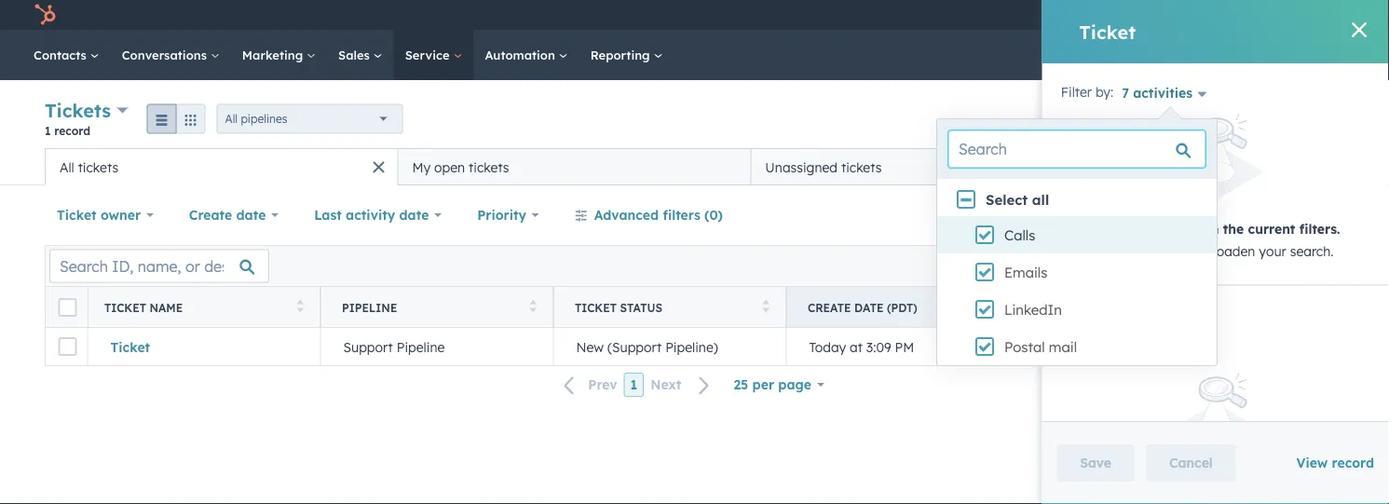 Task type: describe. For each thing, give the bounding box(es) containing it.
view for add
[[1174, 158, 1204, 175]]

automation link
[[474, 30, 579, 80]]

import
[[1181, 113, 1219, 127]]

marketplaces image
[[1143, 8, 1160, 25]]

1 filter by: from the top
[[1061, 83, 1113, 100]]

-- button
[[1019, 328, 1252, 365]]

the
[[1223, 221, 1244, 237]]

edit columns button
[[1248, 254, 1340, 278]]

sales link
[[327, 30, 394, 80]]

automation
[[485, 47, 559, 62]]

sales
[[338, 47, 373, 62]]

support pipeline
[[343, 338, 445, 355]]

search image
[[1350, 48, 1363, 62]]

search.
[[1290, 243, 1333, 259]]

25 per page button
[[722, 366, 837, 403]]

cancel button
[[1146, 444, 1236, 482]]

descending sort. press to sort ascending. element
[[996, 300, 1003, 315]]

owner
[[101, 207, 141, 223]]

ticket for ticket status
[[575, 301, 617, 314]]

conversations
[[122, 47, 210, 62]]

add view (3/5) button
[[1111, 148, 1263, 185]]

mail
[[1049, 338, 1077, 356]]

bob builder image
[[1284, 7, 1301, 23]]

export button
[[1178, 254, 1237, 278]]

edit columns
[[1260, 259, 1328, 273]]

ticket link
[[110, 338, 298, 355]]

upgrade
[[1061, 9, 1114, 24]]

view record link
[[1297, 455, 1374, 471]]

new (support pipeline) button
[[554, 328, 786, 365]]

emails
[[1005, 264, 1048, 281]]

new
[[576, 338, 604, 355]]

ticket owner button
[[45, 197, 166, 234]]

marketing
[[242, 47, 307, 62]]

open
[[434, 159, 465, 175]]

prev
[[588, 377, 617, 393]]

tickets
[[45, 99, 111, 122]]

advanced filters (0)
[[594, 207, 723, 223]]

press to sort. element for priority
[[1229, 300, 1236, 315]]

edit
[[1260, 259, 1281, 273]]

notifications button
[[1237, 0, 1269, 30]]

view record
[[1297, 455, 1374, 471]]

last
[[314, 207, 342, 223]]

marketing link
[[231, 30, 327, 80]]

1 horizontal spatial priority
[[1041, 301, 1098, 314]]

create date
[[189, 207, 266, 223]]

tickets for all tickets
[[78, 159, 118, 175]]

ticket down ticket name
[[110, 338, 150, 355]]

save for save view
[[1276, 208, 1302, 222]]

hubspot image
[[34, 4, 56, 26]]

filters inside no activities match the current filters. change filters to broaden your search.
[[1149, 243, 1183, 259]]

7 activities button
[[1121, 79, 1218, 105]]

help button
[[1175, 0, 1207, 30]]

broaden
[[1203, 243, 1255, 259]]

match
[[1178, 221, 1219, 237]]

descending sort. press to sort ascending. image
[[996, 300, 1003, 313]]

pipeline)
[[665, 338, 718, 355]]

2 filter by: from the top
[[1061, 343, 1113, 359]]

upgrade image
[[1041, 8, 1058, 25]]

your
[[1259, 243, 1286, 259]]

7
[[1122, 85, 1129, 101]]

unassigned tickets button
[[751, 148, 1104, 185]]

no activities match the current filters. change filters to broaden your search.
[[1091, 221, 1340, 259]]

2 tickets from the left
[[469, 159, 509, 175]]

(support
[[608, 338, 662, 355]]

last activity date
[[314, 207, 429, 223]]

service
[[405, 47, 453, 62]]

tickets button
[[45, 97, 128, 124]]

apple
[[1305, 7, 1337, 22]]

add view (3/5)
[[1144, 158, 1240, 175]]

view
[[1297, 455, 1328, 471]]

next button
[[644, 373, 722, 397]]

(0)
[[705, 207, 723, 223]]

create for create date
[[189, 207, 232, 223]]

ticket for ticket owner
[[57, 207, 97, 223]]

today
[[809, 338, 846, 355]]

press to sort. image
[[530, 300, 537, 313]]

activities for no
[[1114, 221, 1174, 237]]

search button
[[1341, 39, 1373, 71]]

pm
[[895, 338, 914, 355]]

Search HubSpot search field
[[1128, 39, 1356, 71]]

Search search field
[[949, 130, 1206, 168]]

save view button
[[1244, 200, 1345, 230]]

calls
[[1005, 226, 1036, 244]]

all tickets
[[60, 159, 118, 175]]

settings link
[[1210, 5, 1234, 25]]

date for create date
[[236, 207, 266, 223]]

import button
[[1165, 105, 1234, 135]]

create for create date (pdt)
[[808, 301, 851, 314]]

service link
[[394, 30, 474, 80]]

pipeline inside button
[[397, 338, 445, 355]]

actions
[[1088, 113, 1127, 127]]

my open tickets
[[412, 159, 509, 175]]

select all
[[986, 191, 1049, 209]]

save button
[[1057, 444, 1135, 482]]

filters.
[[1299, 221, 1340, 237]]

25
[[734, 376, 749, 393]]

activity
[[346, 207, 395, 223]]

export
[[1190, 259, 1225, 273]]

my open tickets button
[[398, 148, 751, 185]]

tickets for unassigned tickets
[[841, 159, 882, 175]]

all tickets button
[[45, 148, 398, 185]]

1 for 1 record
[[45, 123, 51, 137]]



Task type: locate. For each thing, give the bounding box(es) containing it.
support
[[343, 338, 393, 355]]

1 vertical spatial filters
[[1149, 243, 1183, 259]]

1 vertical spatial view
[[1305, 208, 1329, 222]]

filter up actions
[[1061, 83, 1092, 100]]

0 horizontal spatial record
[[54, 123, 90, 137]]

cancel
[[1169, 455, 1213, 471]]

0 horizontal spatial tickets
[[78, 159, 118, 175]]

1 inside tickets banner
[[45, 123, 51, 137]]

menu item
[[1127, 0, 1130, 30]]

tickets banner
[[45, 97, 1345, 148]]

priority inside popup button
[[477, 207, 526, 223]]

view right add
[[1174, 158, 1204, 175]]

view inside popup button
[[1174, 158, 1204, 175]]

ticket left owner at the left top
[[57, 207, 97, 223]]

pagination navigation
[[553, 373, 722, 397]]

record for 1 record
[[54, 123, 90, 137]]

ticket status
[[575, 301, 663, 314]]

1 filter from the top
[[1061, 83, 1092, 100]]

all down 1 record
[[60, 159, 74, 175]]

0 vertical spatial save
[[1276, 208, 1302, 222]]

4 press to sort. element from the left
[[1229, 300, 1236, 315]]

by: left the 7 at the right top of page
[[1095, 83, 1113, 100]]

date down all tickets button at the top left of the page
[[236, 207, 266, 223]]

next
[[651, 377, 682, 393]]

all for all pipelines
[[225, 112, 238, 126]]

2 filter from the top
[[1061, 343, 1092, 359]]

press to sort. element for pipeline
[[530, 300, 537, 315]]

1 by: from the top
[[1095, 83, 1113, 100]]

priority button
[[465, 197, 551, 234]]

0 vertical spatial pipeline
[[342, 301, 397, 314]]

--
[[1042, 338, 1053, 355]]

1 horizontal spatial 1
[[630, 376, 638, 393]]

2 horizontal spatial date
[[855, 301, 884, 314]]

2 press to sort. element from the left
[[530, 300, 537, 315]]

add
[[1144, 158, 1170, 175]]

1 vertical spatial pipeline
[[397, 338, 445, 355]]

view
[[1174, 158, 1204, 175], [1305, 208, 1329, 222]]

0 horizontal spatial all
[[60, 159, 74, 175]]

press to sort. image for ticket status
[[763, 300, 770, 313]]

1 horizontal spatial press to sort. image
[[763, 300, 770, 313]]

today at 3:09 pm
[[809, 338, 914, 355]]

press to sort. element for ticket status
[[763, 300, 770, 315]]

1 vertical spatial by:
[[1095, 343, 1113, 359]]

0 vertical spatial activities
[[1133, 85, 1192, 101]]

0 vertical spatial create
[[189, 207, 232, 223]]

filter
[[1061, 83, 1092, 100], [1061, 343, 1092, 359]]

tickets inside "button"
[[841, 159, 882, 175]]

today at 3:09 pm button
[[786, 328, 1019, 365]]

activities inside 7 activities button
[[1133, 85, 1192, 101]]

activities right the 7 at the right top of page
[[1133, 85, 1192, 101]]

1 for 1
[[630, 376, 638, 393]]

1 vertical spatial priority
[[1041, 301, 1098, 314]]

create inside popup button
[[189, 207, 232, 223]]

0 horizontal spatial press to sort. image
[[297, 300, 304, 313]]

postal
[[1005, 338, 1045, 356]]

all left pipelines
[[225, 112, 238, 126]]

2 horizontal spatial tickets
[[841, 159, 882, 175]]

0 horizontal spatial 1
[[45, 123, 51, 137]]

alert
[[1061, 114, 1371, 262]]

my
[[412, 159, 431, 175]]

1 vertical spatial create
[[808, 301, 851, 314]]

prev button
[[553, 373, 624, 397]]

1 vertical spatial 1
[[630, 376, 638, 393]]

25 per page
[[734, 376, 812, 393]]

1 - from the left
[[1042, 338, 1047, 355]]

(3/5)
[[1208, 158, 1240, 175]]

0 vertical spatial by:
[[1095, 83, 1113, 100]]

create up today
[[808, 301, 851, 314]]

all pipelines
[[225, 112, 287, 126]]

1 horizontal spatial record
[[1332, 455, 1374, 471]]

(pdt)
[[887, 301, 918, 314]]

0 horizontal spatial filters
[[663, 207, 701, 223]]

by: right mail
[[1095, 343, 1113, 359]]

all inside popup button
[[225, 112, 238, 126]]

unassigned tickets
[[765, 159, 882, 175]]

2 horizontal spatial press to sort. image
[[1229, 300, 1236, 313]]

group
[[147, 104, 206, 134]]

1 horizontal spatial all
[[225, 112, 238, 126]]

1 record
[[45, 123, 90, 137]]

create down all tickets button at the top left of the page
[[189, 207, 232, 223]]

all inside button
[[60, 159, 74, 175]]

1 right "prev"
[[630, 376, 638, 393]]

1 horizontal spatial save
[[1276, 208, 1302, 222]]

0 horizontal spatial view
[[1174, 158, 1204, 175]]

group inside tickets banner
[[147, 104, 206, 134]]

ticket for ticket name
[[104, 301, 146, 314]]

press to sort. element
[[297, 300, 304, 315], [530, 300, 537, 315], [763, 300, 770, 315], [1229, 300, 1236, 315]]

0 vertical spatial all
[[225, 112, 238, 126]]

1 horizontal spatial filters
[[1149, 243, 1183, 259]]

reporting
[[591, 47, 654, 62]]

pipelines
[[241, 112, 287, 126]]

hubspot link
[[22, 4, 70, 26]]

caret image
[[1057, 309, 1068, 313]]

contacts link
[[22, 30, 111, 80]]

3 tickets from the left
[[841, 159, 882, 175]]

ticket up new
[[575, 301, 617, 314]]

new (support pipeline)
[[576, 338, 718, 355]]

ticket
[[1079, 20, 1136, 43], [57, 207, 97, 223], [104, 301, 146, 314], [575, 301, 617, 314], [110, 338, 150, 355]]

status
[[620, 301, 663, 314]]

filter by: up actions
[[1061, 83, 1113, 100]]

close image
[[1352, 22, 1367, 37]]

all for all tickets
[[60, 159, 74, 175]]

all
[[1032, 191, 1049, 209]]

record right view
[[1332, 455, 1374, 471]]

current
[[1248, 221, 1295, 237]]

reporting link
[[579, 30, 674, 80]]

0 horizontal spatial create
[[189, 207, 232, 223]]

activities inside no activities match the current filters. change filters to broaden your search.
[[1114, 221, 1174, 237]]

menu
[[1028, 0, 1367, 30]]

create date button
[[177, 197, 291, 234]]

select
[[986, 191, 1028, 209]]

1 vertical spatial all
[[60, 159, 74, 175]]

pipeline right support
[[397, 338, 445, 355]]

priority down the 'my open tickets'
[[477, 207, 526, 223]]

pipeline
[[342, 301, 397, 314], [397, 338, 445, 355]]

filters inside button
[[663, 207, 701, 223]]

record inside tickets banner
[[54, 123, 90, 137]]

to
[[1187, 243, 1200, 259]]

conversations link
[[111, 30, 231, 80]]

linkedin
[[1005, 301, 1062, 319]]

filter right '--'
[[1061, 343, 1092, 359]]

activities
[[1133, 85, 1192, 101], [1114, 221, 1174, 237]]

activities for 7
[[1133, 85, 1192, 101]]

actions button
[[1072, 105, 1154, 135]]

1 horizontal spatial tickets
[[469, 159, 509, 175]]

view up search.
[[1305, 208, 1329, 222]]

priority
[[477, 207, 526, 223], [1041, 301, 1098, 314]]

pipeline up support
[[342, 301, 397, 314]]

tickets right open
[[469, 159, 509, 175]]

1 tickets from the left
[[78, 159, 118, 175]]

ticket owner
[[57, 207, 141, 223]]

press to sort. image for priority
[[1229, 300, 1236, 313]]

0 vertical spatial filter
[[1061, 83, 1092, 100]]

all pipelines button
[[217, 104, 403, 134]]

notifications image
[[1245, 8, 1262, 25]]

0 vertical spatial filter by:
[[1061, 83, 1113, 100]]

1 vertical spatial filter by:
[[1061, 343, 1113, 359]]

press to sort. image
[[297, 300, 304, 313], [763, 300, 770, 313], [1229, 300, 1236, 313]]

ticket left the marketplaces image
[[1079, 20, 1136, 43]]

ticket inside popup button
[[57, 207, 97, 223]]

1 button
[[624, 373, 644, 397]]

7 activities
[[1122, 85, 1192, 101]]

1 vertical spatial activities
[[1114, 221, 1174, 237]]

- right postal
[[1047, 338, 1053, 355]]

1 inside button
[[630, 376, 638, 393]]

0 horizontal spatial date
[[236, 207, 266, 223]]

2 by: from the top
[[1095, 343, 1113, 359]]

1 vertical spatial record
[[1332, 455, 1374, 471]]

0 vertical spatial priority
[[477, 207, 526, 223]]

record
[[54, 123, 90, 137], [1332, 455, 1374, 471]]

1 horizontal spatial date
[[399, 207, 429, 223]]

tickets right unassigned on the right
[[841, 159, 882, 175]]

save for save
[[1080, 455, 1112, 471]]

ticket name
[[104, 301, 183, 314]]

record for view record
[[1332, 455, 1374, 471]]

1 press to sort. element from the left
[[297, 300, 304, 315]]

activities up change
[[1114, 221, 1174, 237]]

filters left (0)
[[663, 207, 701, 223]]

filters
[[663, 207, 701, 223], [1149, 243, 1183, 259]]

tickets down 1 record
[[78, 159, 118, 175]]

filters left to
[[1149, 243, 1183, 259]]

date left (pdt) on the bottom right of page
[[855, 301, 884, 314]]

page
[[778, 376, 812, 393]]

view for save
[[1305, 208, 1329, 222]]

date right activity
[[399, 207, 429, 223]]

menu containing apple
[[1028, 0, 1367, 30]]

date for create date (pdt)
[[855, 301, 884, 314]]

3 press to sort. image from the left
[[1229, 300, 1236, 313]]

help image
[[1182, 8, 1199, 25]]

support pipeline button
[[321, 328, 554, 365]]

change
[[1098, 243, 1145, 259]]

marketplaces button
[[1132, 0, 1171, 30]]

advanced
[[594, 207, 659, 223]]

0 horizontal spatial priority
[[477, 207, 526, 223]]

1 down tickets
[[45, 123, 51, 137]]

7 activities button
[[1121, 85, 1214, 101]]

tickets
[[78, 159, 118, 175], [469, 159, 509, 175], [841, 159, 882, 175]]

2 press to sort. image from the left
[[763, 300, 770, 313]]

1 press to sort. image from the left
[[297, 300, 304, 313]]

1 horizontal spatial view
[[1305, 208, 1329, 222]]

settings image
[[1214, 8, 1230, 25]]

0 vertical spatial record
[[54, 123, 90, 137]]

alert containing no activities match the current filters.
[[1061, 114, 1371, 262]]

ticket left name
[[104, 301, 146, 314]]

view inside button
[[1305, 208, 1329, 222]]

0 horizontal spatial save
[[1080, 455, 1112, 471]]

1 vertical spatial filter
[[1061, 343, 1092, 359]]

1 vertical spatial save
[[1080, 455, 1112, 471]]

0 vertical spatial 1
[[45, 123, 51, 137]]

2 - from the left
[[1047, 338, 1053, 355]]

date
[[236, 207, 266, 223], [399, 207, 429, 223], [855, 301, 884, 314]]

save
[[1276, 208, 1302, 222], [1080, 455, 1112, 471]]

last activity date button
[[302, 197, 454, 234]]

advanced filters (0) button
[[563, 197, 735, 234]]

0 vertical spatial view
[[1174, 158, 1204, 175]]

3 press to sort. element from the left
[[763, 300, 770, 315]]

0 vertical spatial filters
[[663, 207, 701, 223]]

1 horizontal spatial create
[[808, 301, 851, 314]]

contacts
[[34, 47, 90, 62]]

Search ID, name, or description search field
[[49, 249, 269, 283]]

priority up mail
[[1041, 301, 1098, 314]]

- left mail
[[1042, 338, 1047, 355]]

record down tickets
[[54, 123, 90, 137]]

filter by: right '--'
[[1061, 343, 1113, 359]]



Task type: vqa. For each thing, say whether or not it's contained in the screenshot.
All pipelines
yes



